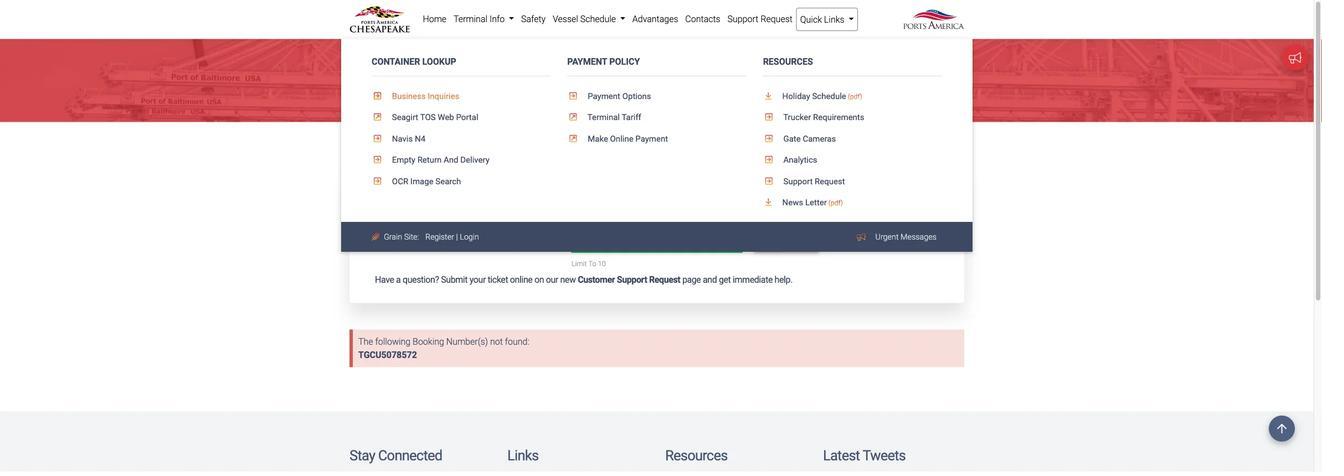 Task type: locate. For each thing, give the bounding box(es) containing it.
following
[[375, 337, 411, 347]]

0 vertical spatial business
[[392, 91, 426, 101]]

connected
[[378, 447, 442, 464]]

equipment/cargo
[[861, 192, 925, 202]]

0 horizontal spatial home link
[[358, 138, 382, 149]]

site:
[[404, 232, 419, 242]]

schedule inside quick links element
[[812, 91, 846, 101]]

2 vertical spatial payment
[[635, 134, 668, 144]]

1 horizontal spatial schedule
[[812, 91, 846, 101]]

schedule
[[580, 14, 616, 24], [812, 91, 846, 101]]

payment left the policy
[[567, 56, 607, 67]]

safety
[[521, 14, 546, 24]]

inquiries
[[428, 91, 459, 101], [432, 138, 465, 149]]

terminal
[[454, 14, 487, 24], [588, 113, 620, 122]]

0 vertical spatial support
[[727, 14, 758, 24]]

0 horizontal spatial terminal
[[454, 14, 487, 24]]

request left the quick
[[761, 14, 792, 24]]

1 vertical spatial resources
[[665, 447, 728, 464]]

payment options link
[[567, 85, 746, 107]]

support right contacts link
[[727, 14, 758, 24]]

terminal tariff link
[[567, 107, 746, 128]]

support request link left the quick
[[724, 8, 796, 30]]

schedule right vessel
[[580, 14, 616, 24]]

news letter (pdf)
[[780, 198, 843, 208]]

2 horizontal spatial request
[[815, 177, 845, 186]]

1 vertical spatial payment
[[588, 91, 620, 101]]

requirements
[[813, 113, 864, 122]]

0 vertical spatial booking
[[403, 234, 435, 245]]

support request left the quick
[[727, 14, 792, 24]]

home
[[423, 14, 446, 24], [358, 138, 382, 149]]

0 horizontal spatial home
[[358, 138, 382, 149]]

1 horizontal spatial links
[[824, 14, 844, 25]]

on
[[534, 275, 544, 285]]

container
[[372, 56, 420, 67]]

go to top image
[[1269, 416, 1295, 442]]

0 vertical spatial schedule
[[580, 14, 616, 24]]

1 vertical spatial support
[[783, 177, 813, 186]]

(pdf) right letter
[[828, 199, 843, 207]]

support inside quick links element
[[783, 177, 813, 186]]

payment for payment policy
[[567, 56, 607, 67]]

search
[[435, 177, 461, 186]]

gate cameras link
[[763, 128, 942, 149]]

page
[[682, 275, 701, 285]]

1 vertical spatial (pdf)
[[828, 199, 843, 207]]

1 vertical spatial request
[[815, 177, 845, 186]]

your
[[470, 275, 486, 285]]

resources inside quick links element
[[763, 56, 813, 67]]

payment policy
[[567, 56, 640, 67]]

request left page
[[649, 275, 680, 285]]

0 vertical spatial (pdf)
[[848, 93, 862, 101]]

the following booking number(s) not found: tgcu5078572
[[358, 337, 529, 361]]

wheat image
[[372, 233, 382, 241]]

support request up news letter (pdf)
[[781, 177, 845, 186]]

home link left navis
[[358, 138, 382, 149]]

1 horizontal spatial resources
[[763, 56, 813, 67]]

found:
[[505, 337, 529, 347]]

terminal inside terminal tariff link
[[588, 113, 620, 122]]

1 vertical spatial support request link
[[763, 171, 942, 192]]

question?
[[403, 275, 439, 285]]

(pdf) inside news letter (pdf)
[[828, 199, 843, 207]]

analytics
[[781, 155, 817, 165]]

customer
[[578, 275, 615, 285]]

0 horizontal spatial request
[[649, 275, 680, 285]]

online
[[610, 134, 633, 144]]

n4
[[415, 134, 425, 144]]

terminal up make
[[588, 113, 620, 122]]

terminal inside terminal info link
[[454, 14, 487, 24]]

online
[[510, 275, 532, 285]]

0 vertical spatial payment
[[567, 56, 607, 67]]

schedule up 'trucker requirements'
[[812, 91, 846, 101]]

a
[[396, 275, 401, 285]]

get
[[719, 275, 731, 285]]

home up lookup
[[423, 14, 446, 24]]

links
[[824, 14, 844, 25], [507, 447, 538, 464]]

booking right grain
[[403, 234, 435, 245]]

2 vertical spatial request
[[649, 275, 680, 285]]

business
[[392, 91, 426, 101], [394, 138, 430, 149]]

resources
[[763, 56, 813, 67], [665, 447, 728, 464]]

support right customer
[[617, 275, 647, 285]]

1 vertical spatial home
[[358, 138, 382, 149]]

business inquiries up the 'tos'
[[390, 91, 459, 101]]

business up empty
[[394, 138, 430, 149]]

1 horizontal spatial terminal
[[588, 113, 620, 122]]

1 horizontal spatial home
[[423, 14, 446, 24]]

grain site:
[[384, 232, 419, 242]]

2 vertical spatial support
[[617, 275, 647, 285]]

request
[[761, 14, 792, 24], [815, 177, 845, 186], [649, 275, 680, 285]]

schedule for vessel
[[580, 14, 616, 24]]

1 vertical spatial support request
[[781, 177, 845, 186]]

business up seagirt
[[392, 91, 426, 101]]

support request link up letter
[[763, 171, 942, 192]]

seagirt
[[392, 113, 418, 122]]

terminal info link
[[450, 8, 518, 30]]

make online payment link
[[567, 128, 746, 149]]

home left navis
[[358, 138, 382, 149]]

booking right following at left bottom
[[413, 337, 444, 347]]

0 vertical spatial business inquiries
[[390, 91, 459, 101]]

bullhorn image
[[857, 233, 868, 241]]

0 vertical spatial home
[[423, 14, 446, 24]]

terminal for terminal tariff
[[588, 113, 620, 122]]

analytics link
[[763, 149, 942, 171]]

urgent
[[875, 232, 899, 242]]

options
[[622, 91, 651, 101]]

support request
[[727, 14, 792, 24], [781, 177, 845, 186]]

number
[[516, 234, 547, 245]]

0 vertical spatial terminal
[[454, 14, 487, 24]]

0 vertical spatial inquiries
[[428, 91, 459, 101]]

0 horizontal spatial links
[[507, 447, 538, 464]]

limit to 10
[[571, 259, 606, 268]]

1 horizontal spatial support
[[727, 14, 758, 24]]

1 horizontal spatial home link
[[419, 8, 450, 30]]

support down analytics
[[783, 177, 813, 186]]

business inquiries
[[390, 91, 459, 101], [394, 138, 465, 149]]

0 horizontal spatial schedule
[[580, 14, 616, 24]]

1 vertical spatial booking
[[413, 337, 444, 347]]

inquiries up web
[[428, 91, 459, 101]]

info
[[490, 14, 505, 24]]

0 horizontal spatial support
[[617, 275, 647, 285]]

inquiries up and
[[432, 138, 465, 149]]

payment down terminal tariff link
[[635, 134, 668, 144]]

safety link
[[518, 8, 549, 30]]

0 vertical spatial links
[[824, 14, 844, 25]]

seagirt tos web portal link
[[372, 107, 551, 128]]

payment for payment options
[[588, 91, 620, 101]]

booking
[[403, 234, 435, 245], [413, 337, 444, 347]]

contacts
[[685, 14, 720, 24]]

domestic equipment/cargo
[[823, 192, 925, 202]]

support request link
[[724, 8, 796, 30], [763, 171, 942, 192]]

tweets
[[863, 447, 906, 464]]

payment up terminal tariff
[[588, 91, 620, 101]]

request up domestic in the top of the page
[[815, 177, 845, 186]]

1 horizontal spatial (pdf)
[[848, 93, 862, 101]]

business inquiries inside quick links element
[[390, 91, 459, 101]]

home link up lookup
[[419, 8, 450, 30]]

vessel schedule
[[553, 14, 618, 24]]

delivery
[[460, 155, 489, 165]]

1 vertical spatial terminal
[[588, 113, 620, 122]]

(pdf) inside holiday schedule (pdf)
[[848, 93, 862, 101]]

0 vertical spatial request
[[761, 14, 792, 24]]

business inquiries up return
[[394, 138, 465, 149]]

cameras
[[803, 134, 836, 144]]

login
[[460, 232, 479, 242]]

0 vertical spatial resources
[[763, 56, 813, 67]]

0 horizontal spatial resources
[[665, 447, 728, 464]]

(pdf)
[[848, 93, 862, 101], [828, 199, 843, 207]]

home link
[[419, 8, 450, 30], [358, 138, 382, 149]]

(pdf) up trucker requirements link
[[848, 93, 862, 101]]

terminal for terminal info
[[454, 14, 487, 24]]

terminal left 'info'
[[454, 14, 487, 24]]

1 vertical spatial business inquiries
[[394, 138, 465, 149]]

2 horizontal spatial support
[[783, 177, 813, 186]]

release/edo
[[463, 234, 514, 245]]

navis n4
[[390, 134, 425, 144]]

0 horizontal spatial (pdf)
[[828, 199, 843, 207]]

inquiries inside quick links element
[[428, 91, 459, 101]]

1 vertical spatial schedule
[[812, 91, 846, 101]]



Task type: describe. For each thing, give the bounding box(es) containing it.
arrow to bottom image
[[763, 92, 780, 100]]

business inquiries link
[[372, 85, 551, 107]]

policy
[[609, 56, 640, 67]]

have a question? submit your ticket online on our new customer support request page and get immediate help.
[[375, 275, 793, 285]]

ticket
[[488, 275, 508, 285]]

support request inside quick links element
[[781, 177, 845, 186]]

seagirt tos web portal
[[390, 113, 478, 122]]

latest
[[823, 447, 860, 464]]

(pdf) for schedule
[[848, 93, 862, 101]]

stay connected
[[349, 447, 442, 464]]

the
[[358, 337, 373, 347]]

quick
[[800, 14, 822, 25]]

have
[[375, 275, 394, 285]]

grain
[[384, 232, 402, 242]]

1 vertical spatial inquiries
[[432, 138, 465, 149]]

gate cameras
[[781, 134, 836, 144]]

request inside quick links element
[[815, 177, 845, 186]]

letter
[[805, 198, 827, 208]]

schedule for holiday
[[812, 91, 846, 101]]

quick links link
[[796, 8, 858, 31]]

0 vertical spatial support request link
[[724, 8, 796, 30]]

gate
[[783, 134, 801, 144]]

register | login
[[425, 232, 479, 242]]

advantages link
[[629, 8, 682, 30]]

payment options
[[586, 91, 651, 101]]

register
[[425, 232, 454, 242]]

home for bottom home link
[[358, 138, 382, 149]]

domestic
[[823, 192, 859, 202]]

support request link inside quick links element
[[763, 171, 942, 192]]

domestic equipment/cargo link
[[810, 187, 939, 207]]

release/edo number
[[463, 234, 547, 245]]

1 vertical spatial links
[[507, 447, 538, 464]]

home for home link to the top
[[423, 14, 446, 24]]

customer support request link
[[578, 275, 680, 285]]

empty return and delivery
[[390, 155, 489, 165]]

container lookup
[[372, 56, 456, 67]]

holiday
[[782, 91, 810, 101]]

arrow to bottom image
[[763, 198, 780, 207]]

navis n4 link
[[372, 128, 551, 149]]

not
[[490, 337, 503, 347]]

make online payment
[[586, 134, 668, 144]]

|
[[456, 232, 458, 242]]

tos
[[420, 113, 436, 122]]

TGCU5078572 text field
[[571, 234, 742, 253]]

navis
[[392, 134, 413, 144]]

stay
[[349, 447, 375, 464]]

(pdf) for letter
[[828, 199, 843, 207]]

urgent messages link
[[870, 227, 942, 247]]

lookup
[[422, 56, 456, 67]]

image
[[410, 177, 433, 186]]

empty
[[392, 155, 415, 165]]

and
[[703, 275, 717, 285]]

submit
[[441, 275, 468, 285]]

portal
[[456, 113, 478, 122]]

vessel
[[553, 14, 578, 24]]

limit
[[571, 259, 587, 268]]

immediate
[[733, 275, 773, 285]]

0 vertical spatial home link
[[419, 8, 450, 30]]

terminal tariff
[[586, 113, 641, 122]]

new
[[560, 275, 576, 285]]

messages
[[901, 232, 937, 242]]

quick links
[[800, 14, 847, 25]]

make
[[588, 134, 608, 144]]

1 horizontal spatial request
[[761, 14, 792, 24]]

login link
[[460, 232, 479, 242]]

holiday schedule (pdf)
[[780, 91, 862, 101]]

number(s)
[[446, 337, 488, 347]]

contacts link
[[682, 8, 724, 30]]

ocr image search link
[[372, 171, 551, 192]]

terminal info
[[454, 14, 507, 24]]

trucker
[[783, 113, 811, 122]]

10
[[598, 259, 606, 268]]

urgent messages
[[875, 232, 937, 242]]

empty return and delivery link
[[372, 149, 551, 171]]

our
[[546, 275, 558, 285]]

ocr image search
[[390, 177, 461, 186]]

booking inside the following booking number(s) not found: tgcu5078572
[[413, 337, 444, 347]]

trucker requirements
[[781, 113, 864, 122]]

quick links element
[[341, 39, 973, 252]]

return
[[417, 155, 442, 165]]

0 vertical spatial support request
[[727, 14, 792, 24]]

1 vertical spatial home link
[[358, 138, 382, 149]]

business inside quick links element
[[392, 91, 426, 101]]

1 vertical spatial business
[[394, 138, 430, 149]]

vessel schedule link
[[549, 8, 629, 30]]

advantages
[[632, 14, 678, 24]]

tariff
[[622, 113, 641, 122]]

tgcu5078572
[[358, 350, 417, 361]]

and
[[444, 155, 458, 165]]



Task type: vqa. For each thing, say whether or not it's contained in the screenshot.
top TERMINAL
yes



